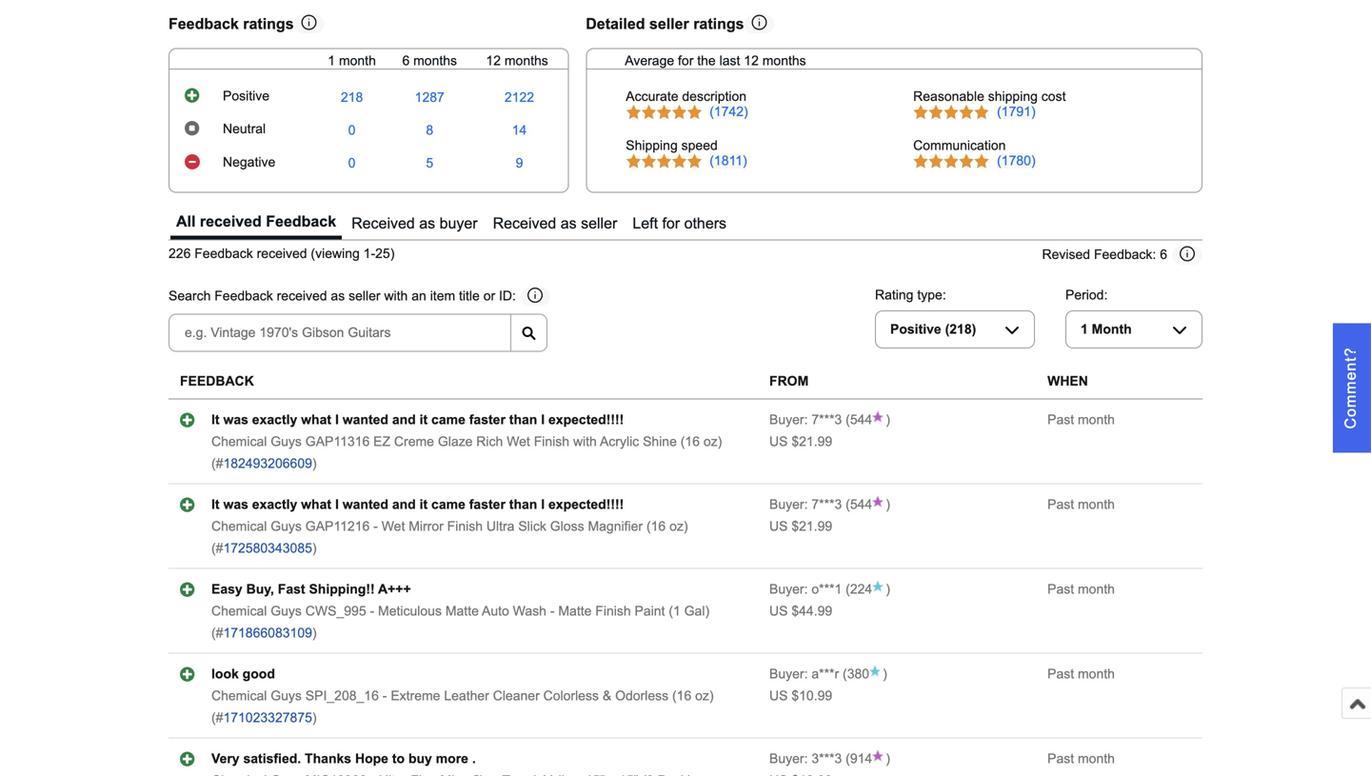 Task type: describe. For each thing, give the bounding box(es) containing it.
negative
[[223, 155, 275, 170]]

or
[[484, 289, 495, 303]]

us $21.99 for chemical guys gap11316 ez creme glaze rich wet finish with acrylic shine (16 oz) (#
[[770, 434, 833, 449]]

5 past month element from the top
[[1048, 752, 1115, 766]]

feedback left by buyer. element for chemical guys gap11216 - wet mirror finish ultra slick gloss magnifier (16 oz) (#
[[770, 497, 842, 512]]

revised feedback: 6
[[1042, 247, 1168, 262]]

0 vertical spatial seller
[[649, 15, 689, 32]]

slick
[[518, 519, 547, 534]]

6 months
[[402, 53, 457, 68]]

1 month button
[[1066, 311, 1203, 349]]

feedback ratings
[[169, 15, 294, 32]]

wash
[[513, 604, 547, 619]]

for for average
[[678, 53, 694, 68]]

5
[[426, 156, 433, 171]]

buyer: 7***3 for chemical guys gap11216 - wet mirror finish ultra slick gloss magnifier (16 oz) (#
[[770, 497, 842, 512]]

received as buyer
[[351, 215, 478, 232]]

was for chemical guys gap11216 - wet mirror finish ultra slick gloss magnifier (16 oz) (#
[[223, 497, 248, 512]]

as for buyer
[[419, 215, 435, 232]]

( 914
[[842, 752, 873, 766]]

feedback left by buyer. element for chemical guys spi_208_16 - extreme leather cleaner colorless & odorless (16 oz) (#
[[770, 667, 839, 682]]

8 button
[[426, 123, 433, 138]]

month for chemical guys spi_208_16 - extreme leather cleaner colorless & odorless (16 oz) (#
[[1078, 667, 1115, 682]]

shipping speed
[[626, 138, 718, 153]]

( for chemical guys spi_208_16 - extreme leather cleaner colorless & odorless (16 oz) (#
[[843, 667, 847, 682]]

it was exactly what i wanted and it came faster than i expected!!!! element for creme
[[211, 413, 624, 427]]

5 past month from the top
[[1048, 752, 1115, 766]]

guys for spi_208_16
[[271, 689, 302, 703]]

chemical guys gap11216 - wet mirror finish ultra slick gloss magnifier (16 oz) (#
[[211, 519, 688, 556]]

period:
[[1066, 288, 1108, 303]]

more
[[436, 752, 469, 766]]

- for mirror
[[373, 519, 378, 534]]

an
[[412, 289, 426, 303]]

received as buyer button
[[346, 208, 483, 239]]

2 matte from the left
[[558, 604, 592, 619]]

past for chemical guys cws_995 - meticulous matte auto wash - matte finish paint (1 gal) (#
[[1048, 582, 1074, 597]]

received for search
[[277, 289, 327, 303]]

months for 6 months
[[413, 53, 457, 68]]

acrylic
[[600, 434, 639, 449]]

look good
[[211, 667, 275, 682]]

left for others button
[[627, 208, 732, 239]]

wanted for gap11216
[[343, 497, 389, 512]]

positive (218) button
[[875, 311, 1035, 349]]

oz) inside chemical guys gap11316 ez creme glaze rich wet finish with acrylic shine (16 oz) (#
[[704, 434, 722, 449]]

172580343085 )
[[223, 541, 317, 556]]

( for chemical guys cws_995 - meticulous matte auto wash - matte finish paint (1 gal) (#
[[846, 582, 850, 597]]

171023327875 )
[[223, 711, 317, 725]]

fast
[[278, 582, 305, 597]]

finish inside chemical guys gap11216 - wet mirror finish ultra slick gloss magnifier (16 oz) (#
[[447, 519, 483, 534]]

buyer
[[440, 215, 478, 232]]

i up chemical guys gap11316 ez creme glaze rich wet finish with acrylic shine (16 oz) (#
[[541, 413, 545, 427]]

i up the slick
[[541, 497, 545, 512]]

(viewing
[[311, 246, 360, 261]]

faster for rich
[[469, 413, 506, 427]]

gloss
[[550, 519, 584, 534]]

o***1
[[812, 582, 842, 597]]

oz) inside chemical guys spi_208_16 - extreme leather cleaner colorless & odorless (16 oz) (#
[[695, 689, 714, 703]]

select the type of feedback rating you want to see element
[[875, 288, 946, 303]]

3***3
[[812, 752, 842, 766]]

past month for chemical guys spi_208_16 - extreme leather cleaner colorless & odorless (16 oz) (#
[[1048, 667, 1115, 682]]

received as seller
[[493, 215, 617, 232]]

ultra
[[487, 519, 515, 534]]

9 button
[[516, 156, 523, 171]]

buyer: for chemical guys cws_995 - meticulous matte auto wash - matte finish paint (1 gal) (#
[[770, 582, 808, 597]]

easy
[[211, 582, 243, 597]]

(218)
[[945, 322, 976, 337]]

from element
[[770, 374, 809, 389]]

what for gap11216
[[301, 497, 331, 512]]

chemical guys cws_995 - meticulous matte auto wash - matte finish paint (1 gal) (#
[[211, 604, 710, 641]]

communication
[[913, 138, 1006, 153]]

it was exactly what i wanted and it came faster than i expected!!!! for creme
[[211, 413, 624, 427]]

past for chemical guys spi_208_16 - extreme leather cleaner colorless & odorless (16 oz) (#
[[1048, 667, 1074, 682]]

to
[[392, 752, 405, 766]]

past month for chemical guys gap11216 - wet mirror finish ultra slick gloss magnifier (16 oz) (#
[[1048, 497, 1115, 512]]

12 months
[[486, 53, 548, 68]]

us $21.99 for chemical guys gap11216 - wet mirror finish ultra slick gloss magnifier (16 oz) (#
[[770, 519, 833, 534]]

1780 ratings received on communication. click to check average rating. element
[[997, 154, 1036, 168]]

us $10.99
[[770, 689, 833, 703]]

1791 ratings received on reasonable shipping cost. click to check average rating. element
[[997, 104, 1036, 119]]

(1791) button
[[997, 104, 1036, 120]]

description
[[682, 89, 747, 104]]

1 for 1 month
[[328, 53, 335, 68]]

past month for chemical guys cws_995 - meticulous matte auto wash - matte finish paint (1 gal) (#
[[1048, 582, 1115, 597]]

search
[[169, 289, 211, 303]]

feedback:
[[1094, 247, 1156, 262]]

- for matte
[[370, 604, 374, 619]]

buyer: a***r
[[770, 667, 839, 682]]

for for left
[[662, 215, 680, 232]]

$44.99
[[792, 604, 833, 619]]

- right wash
[[550, 604, 555, 619]]

received inside all received feedback button
[[200, 213, 262, 230]]

7***3 for chemical guys gap11316 ez creme glaze rich wet finish with acrylic shine (16 oz) (#
[[812, 413, 842, 427]]

feedback element
[[180, 374, 254, 389]]

us for chemical guys spi_208_16 - extreme leather cleaner colorless & odorless (16 oz) (#
[[770, 689, 788, 703]]

( 544 for chemical guys gap11316 ez creme glaze rich wet finish with acrylic shine (16 oz) (#
[[842, 413, 873, 427]]

seller inside received as seller button
[[581, 215, 617, 232]]

i up gap11316
[[335, 413, 339, 427]]

182493206609
[[223, 456, 312, 471]]

(1811)
[[710, 154, 747, 168]]

paint
[[635, 604, 665, 619]]

buyer: for chemical guys spi_208_16 - extreme leather cleaner colorless & odorless (16 oz) (#
[[770, 667, 808, 682]]

it for glaze
[[420, 413, 428, 427]]

and for wet
[[392, 497, 416, 512]]

than for ultra
[[509, 497, 537, 512]]

and for creme
[[392, 413, 416, 427]]

1-
[[363, 246, 375, 261]]

last
[[720, 53, 740, 68]]

neutral
[[223, 122, 266, 136]]

171866083109 )
[[223, 626, 317, 641]]

hope
[[355, 752, 389, 766]]

look
[[211, 667, 239, 682]]

past for chemical guys gap11316 ez creme glaze rich wet finish with acrylic shine (16 oz) (#
[[1048, 413, 1074, 427]]

2 12 from the left
[[744, 53, 759, 68]]

gap11216
[[306, 519, 370, 534]]

oz) inside chemical guys gap11216 - wet mirror finish ultra slick gloss magnifier (16 oz) (#
[[670, 519, 688, 534]]

rich
[[476, 434, 503, 449]]

it was exactly what i wanted and it came faster than i expected!!!! for wet
[[211, 497, 624, 512]]

past month element for chemical guys gap11216 - wet mirror finish ultra slick gloss magnifier (16 oz) (#
[[1048, 497, 1115, 512]]

came for mirror
[[431, 497, 466, 512]]

comment?
[[1342, 347, 1359, 429]]

rating
[[875, 288, 914, 303]]

2122
[[505, 90, 534, 105]]

(# inside chemical guys gap11216 - wet mirror finish ultra slick gloss magnifier (16 oz) (#
[[211, 541, 223, 556]]

past month for chemical guys gap11316 ez creme glaze rich wet finish with acrylic shine (16 oz) (#
[[1048, 413, 1115, 427]]

14 button
[[512, 123, 527, 138]]

feedback inside button
[[266, 213, 336, 230]]

5 buyer: from the top
[[770, 752, 808, 766]]

wet inside chemical guys gap11216 - wet mirror finish ultra slick gloss magnifier (16 oz) (#
[[382, 519, 405, 534]]

it for chemical guys gap11316 ez creme glaze rich wet finish with acrylic shine (16 oz) (#
[[211, 413, 220, 427]]

226
[[169, 246, 191, 261]]

it was exactly what i wanted and it came faster than i expected!!!! element for wet
[[211, 497, 624, 512]]

( 224
[[842, 582, 873, 597]]

(# inside chemical guys spi_208_16 - extreme leather cleaner colorless & odorless (16 oz) (#
[[211, 711, 223, 725]]

buyer: 3***3
[[770, 752, 842, 766]]

others
[[684, 215, 727, 232]]

0 horizontal spatial seller
[[349, 289, 381, 303]]

from
[[770, 374, 809, 389]]

magnifier
[[588, 519, 643, 534]]

0 for 5
[[348, 156, 356, 171]]

expected!!!! for gloss
[[549, 497, 624, 512]]

2122 button
[[505, 90, 534, 105]]

wet inside chemical guys gap11316 ez creme glaze rich wet finish with acrylic shine (16 oz) (#
[[507, 434, 530, 449]]

171866083109 link
[[223, 626, 312, 641]]

left for others
[[633, 215, 727, 232]]

(1742) button
[[710, 104, 748, 120]]

1 horizontal spatial 6
[[1160, 247, 1168, 262]]

chemical guys spi_208_16 - extreme leather cleaner colorless & odorless (16 oz) (#
[[211, 689, 714, 725]]

i up gap11216
[[335, 497, 339, 512]]

guys for gap11216
[[271, 519, 302, 534]]

1811 ratings received on shipping speed. click to check average rating. element
[[710, 154, 747, 168]]

.
[[472, 752, 476, 766]]

9
[[516, 156, 523, 171]]

spi_208_16
[[306, 689, 379, 703]]

(# inside chemical guys gap11316 ez creme glaze rich wet finish with acrylic shine (16 oz) (#
[[211, 456, 223, 471]]

( for chemical guys gap11216 - wet mirror finish ultra slick gloss magnifier (16 oz) (#
[[846, 497, 850, 512]]

when
[[1048, 374, 1088, 389]]

what for gap11316
[[301, 413, 331, 427]]



Task type: vqa. For each thing, say whether or not it's contained in the screenshot.
Topps associated with Sealed
no



Task type: locate. For each thing, give the bounding box(es) containing it.
and up "creme"
[[392, 413, 416, 427]]

1 ( 544 from the top
[[842, 413, 873, 427]]

6 right feedback: at right top
[[1160, 247, 1168, 262]]

chemical down easy
[[211, 604, 267, 619]]

3 past month element from the top
[[1048, 582, 1115, 597]]

2 chemical from the top
[[211, 519, 267, 534]]

0 vertical spatial and
[[392, 413, 416, 427]]

positive down select the type of feedback rating you want to see element
[[890, 322, 942, 337]]

1 us $21.99 from the top
[[770, 434, 833, 449]]

1 horizontal spatial matte
[[558, 604, 592, 619]]

218 button
[[341, 90, 363, 105]]

0 vertical spatial 7***3
[[812, 413, 842, 427]]

544 for chemical guys gap11316 ez creme glaze rich wet finish with acrylic shine (16 oz) (#
[[850, 413, 873, 427]]

0 horizontal spatial 6
[[402, 53, 410, 68]]

0 button for 8
[[348, 123, 356, 138]]

1 vertical spatial wanted
[[343, 497, 389, 512]]

feedback
[[169, 15, 239, 32], [266, 213, 336, 230], [195, 246, 253, 261], [215, 289, 273, 303]]

came
[[431, 413, 466, 427], [431, 497, 466, 512]]

218
[[341, 90, 363, 105]]

0 button for 5
[[348, 156, 356, 171]]

1 vertical spatial (16
[[647, 519, 666, 534]]

( 544 for chemical guys gap11216 - wet mirror finish ultra slick gloss magnifier (16 oz) (#
[[842, 497, 873, 512]]

feedback
[[180, 374, 254, 389]]

received down 9 button
[[493, 215, 556, 232]]

oz) right odorless
[[695, 689, 714, 703]]

(# inside chemical guys cws_995 - meticulous matte auto wash - matte finish paint (1 gal) (#
[[211, 626, 223, 641]]

what up gap11316
[[301, 413, 331, 427]]

1 expected!!!! from the top
[[549, 413, 624, 427]]

1 vertical spatial 0 button
[[348, 156, 356, 171]]

2 faster from the top
[[469, 497, 506, 512]]

0 horizontal spatial positive
[[223, 89, 270, 104]]

received down 226 feedback received (viewing 1-25)
[[277, 289, 327, 303]]

4 past month from the top
[[1048, 667, 1115, 682]]

( for chemical guys gap11316 ez creme glaze rich wet finish with acrylic shine (16 oz) (#
[[846, 413, 850, 427]]

chemical inside chemical guys gap11316 ez creme glaze rich wet finish with acrylic shine (16 oz) (#
[[211, 434, 267, 449]]

us for chemical guys gap11316 ez creme glaze rich wet finish with acrylic shine (16 oz) (#
[[770, 434, 788, 449]]

feedback left by buyer. element down from
[[770, 413, 842, 427]]

1 vertical spatial 0
[[348, 156, 356, 171]]

all
[[176, 213, 196, 230]]

received
[[351, 215, 415, 232], [493, 215, 556, 232]]

oz) right shine
[[704, 434, 722, 449]]

finish left "ultra"
[[447, 519, 483, 534]]

month
[[1092, 322, 1132, 337]]

1 vertical spatial positive
[[890, 322, 942, 337]]

than for wet
[[509, 413, 537, 427]]

received
[[200, 213, 262, 230], [257, 246, 307, 261], [277, 289, 327, 303]]

chemical guys gap11316 ez creme glaze rich wet finish with acrylic shine (16 oz) (#
[[211, 434, 722, 471]]

e.g. Vintage 1970's Gibson Guitars text field
[[169, 314, 511, 352]]

month for chemical guys gap11216 - wet mirror finish ultra slick gloss magnifier (16 oz) (#
[[1078, 497, 1115, 512]]

2 ( 544 from the top
[[842, 497, 873, 512]]

0 vertical spatial oz)
[[704, 434, 722, 449]]

1 horizontal spatial ratings
[[693, 15, 744, 32]]

1 vertical spatial finish
[[447, 519, 483, 534]]

extreme
[[391, 689, 440, 703]]

1 12 from the left
[[486, 53, 501, 68]]

2 past month element from the top
[[1048, 497, 1115, 512]]

matte
[[446, 604, 479, 619], [558, 604, 592, 619]]

2 came from the top
[[431, 497, 466, 512]]

3 months from the left
[[763, 53, 806, 68]]

0 vertical spatial with
[[384, 289, 408, 303]]

chemical for 182493206609
[[211, 434, 267, 449]]

2 $21.99 from the top
[[792, 519, 833, 534]]

0 horizontal spatial finish
[[447, 519, 483, 534]]

0 horizontal spatial ratings
[[243, 15, 294, 32]]

1 it from the top
[[420, 413, 428, 427]]

expected!!!! for with
[[549, 413, 624, 427]]

1 vertical spatial wet
[[382, 519, 405, 534]]

0 vertical spatial (16
[[681, 434, 700, 449]]

glaze
[[438, 434, 473, 449]]

1 it was exactly what i wanted and it came faster than i expected!!!! from the top
[[211, 413, 624, 427]]

1 and from the top
[[392, 413, 416, 427]]

positive inside popup button
[[890, 322, 942, 337]]

1 vertical spatial it
[[420, 497, 428, 512]]

1 faster from the top
[[469, 413, 506, 427]]

1 vertical spatial and
[[392, 497, 416, 512]]

wanted up gap11216
[[343, 497, 389, 512]]

2 us $21.99 from the top
[[770, 519, 833, 534]]

(# up easy
[[211, 541, 223, 556]]

1 horizontal spatial as
[[419, 215, 435, 232]]

1 vertical spatial ( 544
[[842, 497, 873, 512]]

finish inside chemical guys gap11316 ez creme glaze rich wet finish with acrylic shine (16 oz) (#
[[534, 434, 570, 449]]

for left the
[[678, 53, 694, 68]]

0 horizontal spatial as
[[331, 289, 345, 303]]

1 horizontal spatial received
[[493, 215, 556, 232]]

past for chemical guys gap11216 - wet mirror finish ultra slick gloss magnifier (16 oz) (#
[[1048, 497, 1074, 512]]

1 vertical spatial it
[[211, 497, 220, 512]]

wanted for gap11316
[[343, 413, 389, 427]]

us up "buyer: o***1"
[[770, 519, 788, 534]]

us for chemical guys gap11216 - wet mirror finish ultra slick gloss magnifier (16 oz) (#
[[770, 519, 788, 534]]

1 vertical spatial 544
[[850, 497, 873, 512]]

months up 1287
[[413, 53, 457, 68]]

us $44.99
[[770, 604, 833, 619]]

wanted up ez
[[343, 413, 389, 427]]

feedback left by buyer. element for chemical guys cws_995 - meticulous matte auto wash - matte finish paint (1 gal) (#
[[770, 582, 842, 597]]

172580343085 link
[[223, 541, 312, 556]]

was down 182493206609
[[223, 497, 248, 512]]

months right last
[[763, 53, 806, 68]]

was for chemical guys gap11316 ez creme glaze rich wet finish with acrylic shine (16 oz) (#
[[223, 413, 248, 427]]

0 vertical spatial faster
[[469, 413, 506, 427]]

0 vertical spatial what
[[301, 413, 331, 427]]

us left $44.99
[[770, 604, 788, 619]]

past month element for chemical guys gap11316 ez creme glaze rich wet finish with acrylic shine (16 oz) (#
[[1048, 413, 1115, 427]]

0 horizontal spatial 1
[[328, 53, 335, 68]]

buy,
[[246, 582, 274, 597]]

0 horizontal spatial received
[[351, 215, 415, 232]]

us left the $10.99 at the bottom right of the page
[[770, 689, 788, 703]]

as up e.g. vintage 1970's gibson guitars text field
[[331, 289, 345, 303]]

1 chemical from the top
[[211, 434, 267, 449]]

(16 right odorless
[[672, 689, 692, 703]]

1 for 1 month
[[1081, 322, 1088, 337]]

very satisfied. thanks   hope to buy more . element
[[211, 752, 476, 766]]

(16 inside chemical guys gap11216 - wet mirror finish ultra slick gloss magnifier (16 oz) (#
[[647, 519, 666, 534]]

2 feedback left by buyer. element from the top
[[770, 497, 842, 512]]

- inside chemical guys gap11216 - wet mirror finish ultra slick gloss magnifier (16 oz) (#
[[373, 519, 378, 534]]

with left an
[[384, 289, 408, 303]]

1 month
[[1081, 322, 1132, 337]]

with inside chemical guys gap11316 ez creme glaze rich wet finish with acrylic shine (16 oz) (#
[[573, 434, 597, 449]]

12 right last
[[744, 53, 759, 68]]

1742 ratings received on accurate description. click to check average rating. element
[[710, 104, 748, 119]]

1 vertical spatial 7***3
[[812, 497, 842, 512]]

$21.99
[[792, 434, 833, 449], [792, 519, 833, 534]]

1 (# from the top
[[211, 456, 223, 471]]

0 vertical spatial 1
[[328, 53, 335, 68]]

received for received as buyer
[[351, 215, 415, 232]]

chemical inside chemical guys spi_208_16 - extreme leather cleaner colorless & odorless (16 oz) (#
[[211, 689, 267, 703]]

2 ratings from the left
[[693, 15, 744, 32]]

chemical for 171023327875
[[211, 689, 267, 703]]

1 vertical spatial seller
[[581, 215, 617, 232]]

2 was from the top
[[223, 497, 248, 512]]

2 buyer: from the top
[[770, 497, 808, 512]]

it for chemical guys gap11216 - wet mirror finish ultra slick gloss magnifier (16 oz) (#
[[211, 497, 220, 512]]

buyer: down from
[[770, 413, 808, 427]]

ez
[[373, 434, 391, 449]]

guys for gap11316
[[271, 434, 302, 449]]

guys up 172580343085 )
[[271, 519, 302, 534]]

0 horizontal spatial months
[[413, 53, 457, 68]]

comment? link
[[1333, 323, 1371, 453]]

it was exactly what i wanted and it came faster than i expected!!!! element up mirror at the bottom of page
[[211, 497, 624, 512]]

feedback left by buyer. element up "buyer: o***1"
[[770, 497, 842, 512]]

544 for chemical guys gap11216 - wet mirror finish ultra slick gloss magnifier (16 oz) (#
[[850, 497, 873, 512]]

1 horizontal spatial positive
[[890, 322, 942, 337]]

faster up rich
[[469, 413, 506, 427]]

5 button
[[426, 156, 433, 171]]

title
[[459, 289, 480, 303]]

auto
[[482, 604, 509, 619]]

2 544 from the top
[[850, 497, 873, 512]]

oz) right magnifier
[[670, 519, 688, 534]]

2 vertical spatial finish
[[595, 604, 631, 619]]

0 vertical spatial exactly
[[252, 413, 297, 427]]

faster up "ultra"
[[469, 497, 506, 512]]

seller left the left
[[581, 215, 617, 232]]

chemical up 182493206609 link
[[211, 434, 267, 449]]

1 vertical spatial than
[[509, 497, 537, 512]]

182493206609 )
[[223, 456, 317, 471]]

exactly down 182493206609 ) at the left of page
[[252, 497, 297, 512]]

(#
[[211, 456, 223, 471], [211, 541, 223, 556], [211, 626, 223, 641], [211, 711, 223, 725]]

1 past month element from the top
[[1048, 413, 1115, 427]]

when element
[[1048, 374, 1088, 389]]

matte right wash
[[558, 604, 592, 619]]

(
[[846, 413, 850, 427], [846, 497, 850, 512], [846, 582, 850, 597], [843, 667, 847, 682], [846, 752, 850, 766]]

2 than from the top
[[509, 497, 537, 512]]

guys down the fast
[[271, 604, 302, 619]]

1 0 button from the top
[[348, 123, 356, 138]]

came for glaze
[[431, 413, 466, 427]]

0 for 8
[[348, 123, 356, 138]]

received for received as seller
[[493, 215, 556, 232]]

(1780) button
[[997, 154, 1036, 169]]

as for seller
[[561, 215, 577, 232]]

1 vertical spatial with
[[573, 434, 597, 449]]

buyer: 7***3 up "buyer: o***1"
[[770, 497, 842, 512]]

3 chemical from the top
[[211, 604, 267, 619]]

1 vertical spatial what
[[301, 497, 331, 512]]

7***3 for chemical guys gap11216 - wet mirror finish ultra slick gloss magnifier (16 oz) (#
[[812, 497, 842, 512]]

received up 25)
[[351, 215, 415, 232]]

past month element for chemical guys cws_995 - meticulous matte auto wash - matte finish paint (1 gal) (#
[[1048, 582, 1115, 597]]

1 vertical spatial faster
[[469, 497, 506, 512]]

cost
[[1042, 89, 1066, 104]]

0 horizontal spatial with
[[384, 289, 408, 303]]

good
[[243, 667, 275, 682]]

3 us from the top
[[770, 604, 788, 619]]

chemical up the 172580343085
[[211, 519, 267, 534]]

(1
[[669, 604, 681, 619]]

2 it was exactly what i wanted and it came faster than i expected!!!! from the top
[[211, 497, 624, 512]]

2 past from the top
[[1048, 497, 1074, 512]]

finish inside chemical guys cws_995 - meticulous matte auto wash - matte finish paint (1 gal) (#
[[595, 604, 631, 619]]

1 $21.99 from the top
[[792, 434, 833, 449]]

0 horizontal spatial wet
[[382, 519, 405, 534]]

2 vertical spatial seller
[[349, 289, 381, 303]]

it was exactly what i wanted and it came faster than i expected!!!! up "creme"
[[211, 413, 624, 427]]

0 vertical spatial 0
[[348, 123, 356, 138]]

past month element
[[1048, 413, 1115, 427], [1048, 497, 1115, 512], [1048, 582, 1115, 597], [1048, 667, 1115, 682], [1048, 752, 1115, 766]]

2 7***3 from the top
[[812, 497, 842, 512]]

buyer: for chemical guys gap11216 - wet mirror finish ultra slick gloss magnifier (16 oz) (#
[[770, 497, 808, 512]]

2 exactly from the top
[[252, 497, 297, 512]]

feedback left by buyer. element up the us $44.99
[[770, 582, 842, 597]]

0 vertical spatial wet
[[507, 434, 530, 449]]

2 past month from the top
[[1048, 497, 1115, 512]]

positive (218)
[[890, 322, 976, 337]]

reasonable shipping cost
[[913, 89, 1066, 104]]

buyer: for chemical guys gap11316 ez creme glaze rich wet finish with acrylic shine (16 oz) (#
[[770, 413, 808, 427]]

a+++
[[378, 582, 411, 597]]

- right gap11216
[[373, 519, 378, 534]]

feedback left by buyer. element up us $10.99
[[770, 667, 839, 682]]

for inside 'button'
[[662, 215, 680, 232]]

buyer: up "buyer: o***1"
[[770, 497, 808, 512]]

and up mirror at the bottom of page
[[392, 497, 416, 512]]

0 vertical spatial 544
[[850, 413, 873, 427]]

average for the last 12 months
[[625, 53, 806, 68]]

1 buyer: from the top
[[770, 413, 808, 427]]

1 wanted from the top
[[343, 413, 389, 427]]

6 right 1 month
[[402, 53, 410, 68]]

5 feedback left by buyer. element from the top
[[770, 752, 842, 766]]

2 guys from the top
[[271, 519, 302, 534]]

chemical inside chemical guys gap11216 - wet mirror finish ultra slick gloss magnifier (16 oz) (#
[[211, 519, 267, 534]]

positive for positive
[[223, 89, 270, 104]]

1 what from the top
[[301, 413, 331, 427]]

2 horizontal spatial finish
[[595, 604, 631, 619]]

positive up neutral
[[223, 89, 270, 104]]

buyer: 7***3 for chemical guys gap11316 ez creme glaze rich wet finish with acrylic shine (16 oz) (#
[[770, 413, 842, 427]]

cws_995
[[306, 604, 366, 619]]

received right all
[[200, 213, 262, 230]]

a***r
[[812, 667, 839, 682]]

- left extreme
[[383, 689, 387, 703]]

2 it from the top
[[211, 497, 220, 512]]

2 horizontal spatial months
[[763, 53, 806, 68]]

0 vertical spatial 6
[[402, 53, 410, 68]]

1 came from the top
[[431, 413, 466, 427]]

1 vertical spatial 1
[[1081, 322, 1088, 337]]

average
[[625, 53, 674, 68]]

1 horizontal spatial wet
[[507, 434, 530, 449]]

4 guys from the top
[[271, 689, 302, 703]]

mirror
[[409, 519, 444, 534]]

look good element
[[211, 667, 275, 682]]

0 vertical spatial wanted
[[343, 413, 389, 427]]

guys inside chemical guys gap11316 ez creme glaze rich wet finish with acrylic shine (16 oz) (#
[[271, 434, 302, 449]]

buyer: up the us $44.99
[[770, 582, 808, 597]]

accurate description
[[626, 89, 747, 104]]

as inside button
[[419, 215, 435, 232]]

2 expected!!!! from the top
[[549, 497, 624, 512]]

guys inside chemical guys cws_995 - meticulous matte auto wash - matte finish paint (1 gal) (#
[[271, 604, 302, 619]]

faster
[[469, 413, 506, 427], [469, 497, 506, 512]]

1 than from the top
[[509, 413, 537, 427]]

1 month
[[328, 53, 376, 68]]

id:
[[499, 289, 516, 303]]

for right the left
[[662, 215, 680, 232]]

as inside button
[[561, 215, 577, 232]]

past month element for chemical guys spi_208_16 - extreme leather cleaner colorless & odorless (16 oz) (#
[[1048, 667, 1115, 682]]

than
[[509, 413, 537, 427], [509, 497, 537, 512]]

1 vertical spatial 6
[[1160, 247, 1168, 262]]

1 vertical spatial it was exactly what i wanted and it came faster than i expected!!!! element
[[211, 497, 624, 512]]

1 vertical spatial it was exactly what i wanted and it came faster than i expected!!!!
[[211, 497, 624, 512]]

1 it from the top
[[211, 413, 220, 427]]

1 us from the top
[[770, 434, 788, 449]]

oz)
[[704, 434, 722, 449], [670, 519, 688, 534], [695, 689, 714, 703]]

received inside 'received as buyer' button
[[351, 215, 415, 232]]

as left buyer
[[419, 215, 435, 232]]

ratings
[[243, 15, 294, 32], [693, 15, 744, 32]]

- inside chemical guys spi_208_16 - extreme leather cleaner colorless & odorless (16 oz) (#
[[383, 689, 387, 703]]

what up gap11216
[[301, 497, 331, 512]]

it
[[211, 413, 220, 427], [211, 497, 220, 512]]

than up chemical guys gap11316 ez creme glaze rich wet finish with acrylic shine (16 oz) (#
[[509, 413, 537, 427]]

4 us from the top
[[770, 689, 788, 703]]

received down all received feedback button
[[257, 246, 307, 261]]

0 vertical spatial received
[[200, 213, 262, 230]]

past month
[[1048, 413, 1115, 427], [1048, 497, 1115, 512], [1048, 582, 1115, 597], [1048, 667, 1115, 682], [1048, 752, 1115, 766]]

feedback left by buyer. element
[[770, 413, 842, 427], [770, 497, 842, 512], [770, 582, 842, 597], [770, 667, 839, 682], [770, 752, 842, 766]]

guys inside chemical guys gap11216 - wet mirror finish ultra slick gloss magnifier (16 oz) (#
[[271, 519, 302, 534]]

with left acrylic
[[573, 434, 597, 449]]

it was exactly what i wanted and it came faster than i expected!!!! up mirror at the bottom of page
[[211, 497, 624, 512]]

0 vertical spatial expected!!!!
[[549, 413, 624, 427]]

2 wanted from the top
[[343, 497, 389, 512]]

4 feedback left by buyer. element from the top
[[770, 667, 839, 682]]

came up mirror at the bottom of page
[[431, 497, 466, 512]]

it was exactly what i wanted and it came faster than i expected!!!! element
[[211, 413, 624, 427], [211, 497, 624, 512]]

0 vertical spatial ( 544
[[842, 413, 873, 427]]

1 months from the left
[[413, 53, 457, 68]]

guys
[[271, 434, 302, 449], [271, 519, 302, 534], [271, 604, 302, 619], [271, 689, 302, 703]]

finish right rich
[[534, 434, 570, 449]]

month for chemical guys cws_995 - meticulous matte auto wash - matte finish paint (1 gal) (#
[[1078, 582, 1115, 597]]

0 vertical spatial it was exactly what i wanted and it came faster than i expected!!!! element
[[211, 413, 624, 427]]

exactly for gap11316
[[252, 413, 297, 427]]

guys up 182493206609 ) at the left of page
[[271, 434, 302, 449]]

0 vertical spatial it
[[420, 413, 428, 427]]

1 vertical spatial buyer: 7***3
[[770, 497, 842, 512]]

(# up very
[[211, 711, 223, 725]]

was
[[223, 413, 248, 427], [223, 497, 248, 512]]

months for 12 months
[[505, 53, 548, 68]]

2 received from the left
[[493, 215, 556, 232]]

came up glaze
[[431, 413, 466, 427]]

1 vertical spatial oz)
[[670, 519, 688, 534]]

feedback left by buyer. element containing buyer: a***r
[[770, 667, 839, 682]]

very
[[211, 752, 240, 766]]

exactly
[[252, 413, 297, 427], [252, 497, 297, 512]]

(# up look
[[211, 626, 223, 641]]

chemical inside chemical guys cws_995 - meticulous matte auto wash - matte finish paint (1 gal) (#
[[211, 604, 267, 619]]

1 544 from the top
[[850, 413, 873, 427]]

2 vertical spatial (16
[[672, 689, 692, 703]]

2 vertical spatial received
[[277, 289, 327, 303]]

1 vertical spatial exactly
[[252, 497, 297, 512]]

12 right 6 months
[[486, 53, 501, 68]]

2 months from the left
[[505, 53, 548, 68]]

0 vertical spatial it was exactly what i wanted and it came faster than i expected!!!!
[[211, 413, 624, 427]]

3 feedback left by buyer. element from the top
[[770, 582, 842, 597]]

past
[[1048, 413, 1074, 427], [1048, 497, 1074, 512], [1048, 582, 1074, 597], [1048, 667, 1074, 682], [1048, 752, 1074, 766]]

it was exactly what i wanted and it came faster than i expected!!!! element up "creme"
[[211, 413, 624, 427]]

thanks
[[305, 752, 351, 766]]

- right cws_995
[[370, 604, 374, 619]]

1 horizontal spatial finish
[[534, 434, 570, 449]]

(16 right shine
[[681, 434, 700, 449]]

exactly for gap11216
[[252, 497, 297, 512]]

0
[[348, 123, 356, 138], [348, 156, 356, 171]]

1 ratings from the left
[[243, 15, 294, 32]]

2 vertical spatial oz)
[[695, 689, 714, 703]]

2 us from the top
[[770, 519, 788, 534]]

feedback left by buyer. element for chemical guys gap11316 ez creme glaze rich wet finish with acrylic shine (16 oz) (#
[[770, 413, 842, 427]]

914
[[850, 752, 873, 766]]

it up mirror at the bottom of page
[[420, 497, 428, 512]]

search feedback received as seller with an item title or id:
[[169, 289, 516, 303]]

guys inside chemical guys spi_208_16 - extreme leather cleaner colorless & odorless (16 oz) (#
[[271, 689, 302, 703]]

1287
[[415, 90, 445, 105]]

seller down 1-
[[349, 289, 381, 303]]

1 vertical spatial $21.99
[[792, 519, 833, 534]]

1 feedback left by buyer. element from the top
[[770, 413, 842, 427]]

1 horizontal spatial months
[[505, 53, 548, 68]]

2 and from the top
[[392, 497, 416, 512]]

(# down feedback element
[[211, 456, 223, 471]]

1 it was exactly what i wanted and it came faster than i expected!!!! element from the top
[[211, 413, 624, 427]]

received inside received as seller button
[[493, 215, 556, 232]]

2 buyer: 7***3 from the top
[[770, 497, 842, 512]]

seller up average
[[649, 15, 689, 32]]

(16 inside chemical guys spi_208_16 - extreme leather cleaner colorless & odorless (16 oz) (#
[[672, 689, 692, 703]]

12
[[486, 53, 501, 68], [744, 53, 759, 68]]

buyer: o***1
[[770, 582, 842, 597]]

(16 right magnifier
[[647, 519, 666, 534]]

0 vertical spatial it
[[211, 413, 220, 427]]

positive for positive (218)
[[890, 322, 942, 337]]

1 horizontal spatial 1
[[1081, 322, 1088, 337]]

us $21.99 up "buyer: o***1"
[[770, 519, 833, 534]]

4 (# from the top
[[211, 711, 223, 725]]

wet left mirror at the bottom of page
[[382, 519, 405, 534]]

buy
[[409, 752, 432, 766]]

speed
[[682, 138, 718, 153]]

1 past month from the top
[[1048, 413, 1115, 427]]

it for mirror
[[420, 497, 428, 512]]

what
[[301, 413, 331, 427], [301, 497, 331, 512]]

1 7***3 from the top
[[812, 413, 842, 427]]

than up the slick
[[509, 497, 537, 512]]

0 vertical spatial than
[[509, 413, 537, 427]]

14
[[512, 123, 527, 138]]

0 vertical spatial us $21.99
[[770, 434, 833, 449]]

1 vertical spatial received
[[257, 246, 307, 261]]

1 horizontal spatial with
[[573, 434, 597, 449]]

3 past month from the top
[[1048, 582, 1115, 597]]

4 past from the top
[[1048, 667, 1074, 682]]

chemical
[[211, 434, 267, 449], [211, 519, 267, 534], [211, 604, 267, 619], [211, 689, 267, 703]]

exactly up 182493206609 ) at the left of page
[[252, 413, 297, 427]]

as left the left
[[561, 215, 577, 232]]

0 vertical spatial was
[[223, 413, 248, 427]]

1 horizontal spatial seller
[[581, 215, 617, 232]]

faster for finish
[[469, 497, 506, 512]]

buyer: 7***3 down from
[[770, 413, 842, 427]]

type:
[[917, 288, 946, 303]]

expected!!!! up gloss
[[549, 497, 624, 512]]

2 horizontal spatial as
[[561, 215, 577, 232]]

0 vertical spatial buyer: 7***3
[[770, 413, 842, 427]]

3 buyer: from the top
[[770, 582, 808, 597]]

guys for cws_995
[[271, 604, 302, 619]]

expected!!!! up acrylic
[[549, 413, 624, 427]]

reasonable
[[913, 89, 985, 104]]

1 vertical spatial us $21.99
[[770, 519, 833, 534]]

1 matte from the left
[[446, 604, 479, 619]]

us $21.99 down from
[[770, 434, 833, 449]]

2 what from the top
[[301, 497, 331, 512]]

2 horizontal spatial seller
[[649, 15, 689, 32]]

0 vertical spatial finish
[[534, 434, 570, 449]]

feedback left by buyer. element containing buyer: 3***3
[[770, 752, 842, 766]]

1 was from the top
[[223, 413, 248, 427]]

feedback left by buyer. element containing buyer: o***1
[[770, 582, 842, 597]]

us for chemical guys cws_995 - meticulous matte auto wash - matte finish paint (1 gal) (#
[[770, 604, 788, 619]]

left
[[633, 215, 658, 232]]

$21.99 for chemical guys gap11216 - wet mirror finish ultra slick gloss magnifier (16 oz) (#
[[792, 519, 833, 534]]

3 (# from the top
[[211, 626, 223, 641]]

gap11316
[[306, 434, 370, 449]]

chemical for 172580343085
[[211, 519, 267, 534]]

was down feedback element
[[223, 413, 248, 427]]

1 vertical spatial expected!!!!
[[549, 497, 624, 512]]

it up "creme"
[[420, 413, 428, 427]]

1 guys from the top
[[271, 434, 302, 449]]

-
[[373, 519, 378, 534], [370, 604, 374, 619], [550, 604, 555, 619], [383, 689, 387, 703]]

0 horizontal spatial matte
[[446, 604, 479, 619]]

$21.99 for chemical guys gap11316 ez creme glaze rich wet finish with acrylic shine (16 oz) (#
[[792, 434, 833, 449]]

$21.99 up "buyer: o***1"
[[792, 519, 833, 534]]

0 vertical spatial for
[[678, 53, 694, 68]]

shipping
[[626, 138, 678, 153]]

accurate
[[626, 89, 679, 104]]

1 past from the top
[[1048, 413, 1074, 427]]

month for chemical guys gap11316 ez creme glaze rich wet finish with acrylic shine (16 oz) (#
[[1078, 413, 1115, 427]]

4 past month element from the top
[[1048, 667, 1115, 682]]

1 vertical spatial was
[[223, 497, 248, 512]]

meticulous
[[378, 604, 442, 619]]

months up 2122
[[505, 53, 548, 68]]

easy buy, fast shipping!! a+++ element
[[211, 582, 411, 597]]

1 inside dropdown button
[[1081, 322, 1088, 337]]

wet right rich
[[507, 434, 530, 449]]

1 vertical spatial for
[[662, 215, 680, 232]]

odorless
[[615, 689, 669, 703]]

for
[[678, 53, 694, 68], [662, 215, 680, 232]]

chemical for 171866083109
[[211, 604, 267, 619]]

0 vertical spatial came
[[431, 413, 466, 427]]

us $21.99
[[770, 434, 833, 449], [770, 519, 833, 534]]

2 0 from the top
[[348, 156, 356, 171]]

select the feedback time period you want to see element
[[1066, 288, 1108, 303]]

0 button
[[348, 123, 356, 138], [348, 156, 356, 171]]

1 received from the left
[[351, 215, 415, 232]]

(16 inside chemical guys gap11316 ez creme glaze rich wet finish with acrylic shine (16 oz) (#
[[681, 434, 700, 449]]

4 chemical from the top
[[211, 689, 267, 703]]

with
[[384, 289, 408, 303], [573, 434, 597, 449]]

2 it from the top
[[420, 497, 428, 512]]

finish left paint in the left of the page
[[595, 604, 631, 619]]

2 0 button from the top
[[348, 156, 356, 171]]

guys up the 171023327875 ) at the bottom left of page
[[271, 689, 302, 703]]

2 (# from the top
[[211, 541, 223, 556]]

cleaner
[[493, 689, 540, 703]]

1 0 from the top
[[348, 123, 356, 138]]

feedback left by buyer. element left 914 at right
[[770, 752, 842, 766]]

buyer: left 3***3
[[770, 752, 808, 766]]

buyer: up us $10.99
[[770, 667, 808, 682]]

0 vertical spatial $21.99
[[792, 434, 833, 449]]

us down from
[[770, 434, 788, 449]]

5 past from the top
[[1048, 752, 1074, 766]]

172580343085
[[223, 541, 312, 556]]

item
[[430, 289, 455, 303]]

$21.99 down from
[[792, 434, 833, 449]]

1 buyer: 7***3 from the top
[[770, 413, 842, 427]]

0 vertical spatial 0 button
[[348, 123, 356, 138]]

1 vertical spatial came
[[431, 497, 466, 512]]

very satisfied. thanks   hope to buy more .
[[211, 752, 476, 766]]

1 horizontal spatial 12
[[744, 53, 759, 68]]

1 exactly from the top
[[252, 413, 297, 427]]

received for 226
[[257, 246, 307, 261]]

- for leather
[[383, 689, 387, 703]]

0 horizontal spatial 12
[[486, 53, 501, 68]]

3 past from the top
[[1048, 582, 1074, 597]]

4 buyer: from the top
[[770, 667, 808, 682]]

3 guys from the top
[[271, 604, 302, 619]]

matte left auto
[[446, 604, 479, 619]]

2 it was exactly what i wanted and it came faster than i expected!!!! element from the top
[[211, 497, 624, 512]]

0 vertical spatial positive
[[223, 89, 270, 104]]



